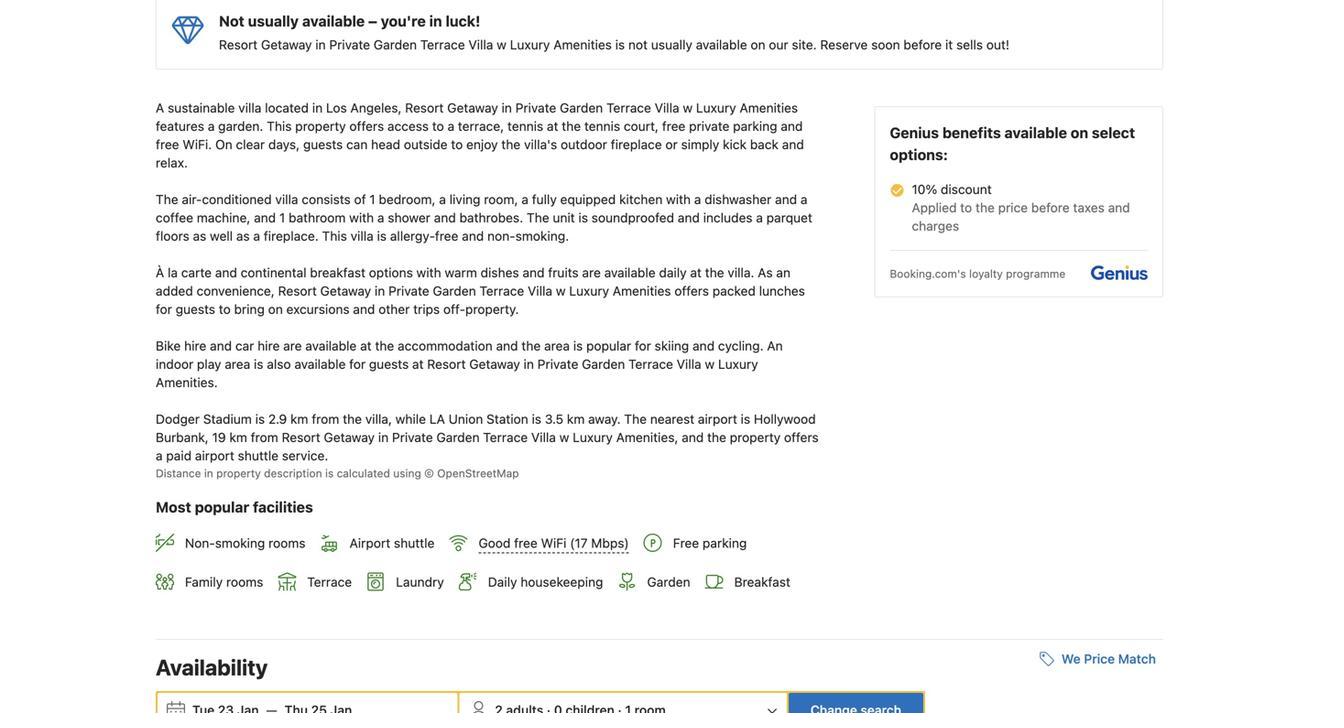 Task type: locate. For each thing, give the bounding box(es) containing it.
as
[[193, 229, 206, 244], [236, 229, 250, 244]]

the up station
[[522, 339, 541, 354]]

and up convenience,
[[215, 265, 237, 281]]

conditioned
[[202, 192, 272, 207]]

service.
[[282, 449, 328, 464]]

a down sustainable
[[208, 119, 215, 134]]

0 horizontal spatial usually
[[248, 12, 299, 30]]

0 horizontal spatial rooms
[[226, 575, 263, 590]]

with right kitchen
[[666, 192, 691, 207]]

this
[[267, 119, 292, 134], [322, 229, 347, 244]]

the left villa,
[[343, 412, 362, 427]]

garden inside not usually available – you're in luck! resort getaway in private garden terrace villa w luxury amenities is not usually available on our site. reserve soon before it sells out!
[[374, 37, 417, 52]]

0 horizontal spatial before
[[904, 37, 942, 52]]

wifi.
[[183, 137, 212, 152]]

wifi
[[541, 536, 567, 551]]

private down while
[[392, 430, 433, 445]]

villa down of
[[351, 229, 374, 244]]

for up villa,
[[349, 357, 366, 372]]

0 vertical spatial shuttle
[[238, 449, 279, 464]]

2 horizontal spatial offers
[[784, 430, 819, 445]]

2 horizontal spatial with
[[666, 192, 691, 207]]

amenities inside not usually available – you're in luck! resort getaway in private garden terrace villa w luxury amenities is not usually available on our site. reserve soon before it sells out!
[[554, 37, 612, 52]]

fireplace.
[[264, 229, 319, 244]]

0 vertical spatial guests
[[303, 137, 343, 152]]

–
[[368, 12, 377, 30]]

this down bathroom
[[322, 229, 347, 244]]

available right also
[[295, 357, 346, 372]]

2 horizontal spatial the
[[624, 412, 647, 427]]

1 horizontal spatial shuttle
[[394, 536, 435, 551]]

1 vertical spatial 1
[[279, 210, 285, 226]]

1 vertical spatial for
[[635, 339, 651, 354]]

back
[[750, 137, 779, 152]]

0 vertical spatial offers
[[350, 119, 384, 134]]

0 horizontal spatial this
[[267, 119, 292, 134]]

1 horizontal spatial offers
[[675, 284, 709, 299]]

from
[[312, 412, 339, 427], [251, 430, 278, 445]]

and right skiing in the top of the page
[[693, 339, 715, 354]]

with
[[666, 192, 691, 207], [349, 210, 374, 226], [417, 265, 441, 281]]

genius
[[890, 124, 939, 142]]

and down nearest
[[682, 430, 704, 445]]

available right benefits
[[1005, 124, 1068, 142]]

villa up bathroom
[[275, 192, 298, 207]]

19
[[212, 430, 226, 445]]

calculated
[[337, 467, 390, 480]]

at up villa,
[[360, 339, 372, 354]]

available inside genius benefits available on select options:
[[1005, 124, 1068, 142]]

garden up outdoor
[[560, 100, 603, 116]]

garden up "away."
[[582, 357, 625, 372]]

0 vertical spatial with
[[666, 192, 691, 207]]

1 vertical spatial on
[[1071, 124, 1089, 142]]

hire
[[184, 339, 206, 354], [258, 339, 280, 354]]

0 vertical spatial popular
[[587, 339, 631, 354]]

simply
[[681, 137, 720, 152]]

dishes
[[481, 265, 519, 281]]

1 horizontal spatial amenities
[[613, 284, 671, 299]]

0 horizontal spatial for
[[156, 302, 172, 317]]

amenities left not
[[554, 37, 612, 52]]

2 horizontal spatial km
[[567, 412, 585, 427]]

1 horizontal spatial before
[[1032, 200, 1070, 215]]

0 horizontal spatial offers
[[350, 119, 384, 134]]

bathroom
[[289, 210, 346, 226]]

as right well on the top of the page
[[236, 229, 250, 244]]

carte
[[181, 265, 212, 281]]

1 horizontal spatial rooms
[[269, 536, 306, 551]]

angeles,
[[350, 100, 402, 116]]

area
[[544, 339, 570, 354], [225, 357, 250, 372]]

a down dishwasher
[[756, 210, 763, 226]]

0 horizontal spatial villa
[[238, 100, 261, 116]]

0 vertical spatial on
[[751, 37, 766, 52]]

1 horizontal spatial on
[[751, 37, 766, 52]]

1 up fireplace.
[[279, 210, 285, 226]]

before left the it
[[904, 37, 942, 52]]

1 right of
[[370, 192, 375, 207]]

an
[[776, 265, 791, 281]]

available left our
[[696, 37, 747, 52]]

guests
[[303, 137, 343, 152], [176, 302, 215, 317], [369, 357, 409, 372]]

1 horizontal spatial this
[[322, 229, 347, 244]]

2 horizontal spatial villa
[[351, 229, 374, 244]]

non-smoking rooms
[[185, 536, 306, 551]]

1 horizontal spatial villa
[[275, 192, 298, 207]]

2 horizontal spatial amenities
[[740, 100, 798, 116]]

terrace down luck! at left top
[[420, 37, 465, 52]]

or
[[666, 137, 678, 152]]

tennis up outdoor
[[585, 119, 620, 134]]

1 vertical spatial area
[[225, 357, 250, 372]]

luxury
[[510, 37, 550, 52], [696, 100, 736, 116], [569, 284, 609, 299], [718, 357, 758, 372], [573, 430, 613, 445]]

programme
[[1006, 268, 1066, 281]]

property up most popular facilities
[[216, 467, 261, 480]]

parking right free
[[703, 536, 747, 551]]

resort down "not"
[[219, 37, 258, 52]]

at right daily
[[690, 265, 702, 281]]

0 vertical spatial area
[[544, 339, 570, 354]]

1 vertical spatial guests
[[176, 302, 215, 317]]

equipped
[[560, 192, 616, 207]]

usually right "not"
[[248, 12, 299, 30]]

1 horizontal spatial guests
[[303, 137, 343, 152]]

2 vertical spatial amenities
[[613, 284, 671, 299]]

head
[[371, 137, 401, 152]]

the down the "discount"
[[976, 200, 995, 215]]

warm
[[445, 265, 477, 281]]

offers
[[350, 119, 384, 134], [675, 284, 709, 299], [784, 430, 819, 445]]

1 vertical spatial amenities
[[740, 100, 798, 116]]

discount
[[941, 182, 992, 197]]

2 as from the left
[[236, 229, 250, 244]]

free up or
[[662, 119, 686, 134]]

1 horizontal spatial from
[[312, 412, 339, 427]]

0 horizontal spatial on
[[268, 302, 283, 317]]

the inside 10% discount applied to the price before taxes and charges
[[976, 200, 995, 215]]

2 vertical spatial property
[[216, 467, 261, 480]]

0 horizontal spatial tennis
[[508, 119, 544, 134]]

0 vertical spatial parking
[[733, 119, 778, 134]]

1 horizontal spatial 1
[[370, 192, 375, 207]]

0 vertical spatial this
[[267, 119, 292, 134]]

distance
[[156, 467, 201, 480]]

1 horizontal spatial as
[[236, 229, 250, 244]]

1 horizontal spatial area
[[544, 339, 570, 354]]

0 vertical spatial property
[[295, 119, 346, 134]]

2 vertical spatial on
[[268, 302, 283, 317]]

unit
[[553, 210, 575, 226]]

tennis up villa's
[[508, 119, 544, 134]]

los
[[326, 100, 347, 116]]

0 vertical spatial the
[[156, 192, 178, 207]]

available left daily
[[604, 265, 656, 281]]

la
[[430, 412, 445, 427]]

0 horizontal spatial with
[[349, 210, 374, 226]]

rooms down non-smoking rooms
[[226, 575, 263, 590]]

0 horizontal spatial amenities
[[554, 37, 612, 52]]

popular inside a sustainable villa located in los angeles, resort getaway in private garden terrace villa w luxury amenities features a garden. this property offers access to a terrace, tennis at the tennis court, free private parking and free wifi. on clear days, guests can head outside to enjoy the villa's outdoor fireplace or simply kick back and relax. the air-conditioned villa consists of 1 bedroom, a living room, a fully equipped kitchen with a dishwasher and a coffee machine, and 1 bathroom with a shower and bathrobes. the unit is soundproofed and includes a parquet floors as well as a fireplace. this villa is allergy-free and non-smoking. à la carte and continental breakfast options with warm dishes and fruits are available daily at the villa. as an added convenience, resort getaway in private garden terrace villa w luxury amenities offers packed lunches for guests to bring on excursions and other trips off-property. bike hire and car hire are available at the accommodation and the area is popular for skiing and cycling. an indoor play area is also available for guests at resort getaway in private garden terrace villa w luxury amenities. dodger stadium is 2.9 km from the villa, while la union station is 3.5 km away. the nearest airport is hollywood burbank, 19 km from resort getaway in private garden terrace villa w luxury amenities, and the property offers a paid airport shuttle service. distance in property description is calculated using © openstreetmap
[[587, 339, 631, 354]]

0 horizontal spatial hire
[[184, 339, 206, 354]]

1 hire from the left
[[184, 339, 206, 354]]

1 vertical spatial with
[[349, 210, 374, 226]]

this up days,
[[267, 119, 292, 134]]

bike
[[156, 339, 181, 354]]

on inside a sustainable villa located in los angeles, resort getaway in private garden terrace villa w luxury amenities features a garden. this property offers access to a terrace, tennis at the tennis court, free private parking and free wifi. on clear days, guests can head outside to enjoy the villa's outdoor fireplace or simply kick back and relax. the air-conditioned villa consists of 1 bedroom, a living room, a fully equipped kitchen with a dishwasher and a coffee machine, and 1 bathroom with a shower and bathrobes. the unit is soundproofed and includes a parquet floors as well as a fireplace. this villa is allergy-free and non-smoking. à la carte and continental breakfast options with warm dishes and fruits are available daily at the villa. as an added convenience, resort getaway in private garden terrace villa w luxury amenities offers packed lunches for guests to bring on excursions and other trips off-property. bike hire and car hire are available at the accommodation and the area is popular for skiing and cycling. an indoor play area is also available for guests at resort getaway in private garden terrace villa w luxury amenities. dodger stadium is 2.9 km from the villa, while la union station is 3.5 km away. the nearest airport is hollywood burbank, 19 km from resort getaway in private garden terrace villa w luxury amenities, and the property offers a paid airport shuttle service. distance in property description is calculated using © openstreetmap
[[268, 302, 283, 317]]

villa up court,
[[655, 100, 680, 116]]

1 horizontal spatial property
[[295, 119, 346, 134]]

resort up access
[[405, 100, 444, 116]]

and inside 10% discount applied to the price before taxes and charges
[[1108, 200, 1131, 215]]

fireplace
[[611, 137, 662, 152]]

0 vertical spatial for
[[156, 302, 172, 317]]

parking up the back
[[733, 119, 778, 134]]

airport down 19
[[195, 449, 234, 464]]

popular left skiing in the top of the page
[[587, 339, 631, 354]]

out!
[[987, 37, 1010, 52]]

on inside not usually available – you're in luck! resort getaway in private garden terrace villa w luxury amenities is not usually available on our site. reserve soon before it sells out!
[[751, 37, 766, 52]]

resort
[[219, 37, 258, 52], [405, 100, 444, 116], [278, 284, 317, 299], [427, 357, 466, 372], [282, 430, 320, 445]]

getaway up terrace,
[[447, 100, 498, 116]]

is down service. at the left of the page
[[325, 467, 334, 480]]

km right 19
[[229, 430, 247, 445]]

1 vertical spatial the
[[527, 210, 549, 226]]

1 horizontal spatial for
[[349, 357, 366, 372]]

breakfast
[[735, 575, 791, 590]]

0 horizontal spatial popular
[[195, 499, 249, 516]]

1 vertical spatial usually
[[651, 37, 693, 52]]

1 horizontal spatial popular
[[587, 339, 631, 354]]

0 horizontal spatial shuttle
[[238, 449, 279, 464]]

0 horizontal spatial airport
[[195, 449, 234, 464]]

other
[[379, 302, 410, 317]]

1 vertical spatial before
[[1032, 200, 1070, 215]]

sustainable
[[168, 100, 235, 116]]

area down car
[[225, 357, 250, 372]]

getaway up located
[[261, 37, 312, 52]]

bedroom,
[[379, 192, 436, 207]]

0 horizontal spatial guests
[[176, 302, 215, 317]]

on left our
[[751, 37, 766, 52]]

family
[[185, 575, 223, 590]]

nearest
[[650, 412, 695, 427]]

a left fireplace.
[[253, 229, 260, 244]]

garden down you're
[[374, 37, 417, 52]]

the up smoking.
[[527, 210, 549, 226]]

free up relax.
[[156, 137, 179, 152]]

are up also
[[283, 339, 302, 354]]

the up "amenities," at the bottom
[[624, 412, 647, 427]]

1 horizontal spatial are
[[582, 265, 601, 281]]

is left not
[[616, 37, 625, 52]]

taxes
[[1073, 200, 1105, 215]]

available left –
[[302, 12, 365, 30]]

0 vertical spatial usually
[[248, 12, 299, 30]]

hire up also
[[258, 339, 280, 354]]

packed
[[713, 284, 756, 299]]

usually right not
[[651, 37, 693, 52]]

airport right nearest
[[698, 412, 738, 427]]

garden
[[374, 37, 417, 52], [560, 100, 603, 116], [433, 284, 476, 299], [582, 357, 625, 372], [437, 430, 480, 445], [647, 575, 691, 590]]

parking inside a sustainable villa located in los angeles, resort getaway in private garden terrace villa w luxury amenities features a garden. this property offers access to a terrace, tennis at the tennis court, free private parking and free wifi. on clear days, guests can head outside to enjoy the villa's outdoor fireplace or simply kick back and relax. the air-conditioned villa consists of 1 bedroom, a living room, a fully equipped kitchen with a dishwasher and a coffee machine, and 1 bathroom with a shower and bathrobes. the unit is soundproofed and includes a parquet floors as well as a fireplace. this villa is allergy-free and non-smoking. à la carte and continental breakfast options with warm dishes and fruits are available daily at the villa. as an added convenience, resort getaway in private garden terrace villa w luxury amenities offers packed lunches for guests to bring on excursions and other trips off-property. bike hire and car hire are available at the accommodation and the area is popular for skiing and cycling. an indoor play area is also available for guests at resort getaway in private garden terrace villa w luxury amenities. dodger stadium is 2.9 km from the villa, while la union station is 3.5 km away. the nearest airport is hollywood burbank, 19 km from resort getaway in private garden terrace villa w luxury amenities, and the property offers a paid airport shuttle service. distance in property description is calculated using © openstreetmap
[[733, 119, 778, 134]]

union
[[449, 412, 483, 427]]

parking
[[733, 119, 778, 134], [703, 536, 747, 551]]

villa
[[469, 37, 493, 52], [655, 100, 680, 116], [528, 284, 553, 299], [677, 357, 702, 372], [531, 430, 556, 445]]

floors
[[156, 229, 189, 244]]

for down added
[[156, 302, 172, 317]]

rooms
[[269, 536, 306, 551], [226, 575, 263, 590]]

enjoy
[[467, 137, 498, 152]]

2 horizontal spatial property
[[730, 430, 781, 445]]

a left dishwasher
[[694, 192, 701, 207]]

getaway down villa,
[[324, 430, 375, 445]]

parquet
[[767, 210, 813, 226]]

1 horizontal spatial hire
[[258, 339, 280, 354]]

1 horizontal spatial tennis
[[585, 119, 620, 134]]

0 horizontal spatial area
[[225, 357, 250, 372]]

on
[[215, 137, 232, 152]]

1 vertical spatial offers
[[675, 284, 709, 299]]

court,
[[624, 119, 659, 134]]

0 horizontal spatial are
[[283, 339, 302, 354]]

property down hollywood
[[730, 430, 781, 445]]

with left warm
[[417, 265, 441, 281]]

in
[[429, 12, 442, 30], [316, 37, 326, 52], [312, 100, 323, 116], [502, 100, 512, 116], [375, 284, 385, 299], [524, 357, 534, 372], [378, 430, 389, 445], [204, 467, 213, 480]]

availability
[[156, 655, 268, 681]]

0 vertical spatial amenities
[[554, 37, 612, 52]]

terrace down station
[[483, 430, 528, 445]]

before inside 10% discount applied to the price before taxes and charges
[[1032, 200, 1070, 215]]

a left terrace,
[[448, 119, 455, 134]]

stadium
[[203, 412, 252, 427]]

villa down luck! at left top
[[469, 37, 493, 52]]

we price match
[[1062, 652, 1156, 667]]

2 tennis from the left
[[585, 119, 620, 134]]

the left 'villa.'
[[705, 265, 724, 281]]

on
[[751, 37, 766, 52], [1071, 124, 1089, 142], [268, 302, 283, 317]]

2 horizontal spatial for
[[635, 339, 651, 354]]

villa,
[[365, 412, 392, 427]]

terrace
[[420, 37, 465, 52], [607, 100, 651, 116], [480, 284, 524, 299], [629, 357, 673, 372], [483, 430, 528, 445], [307, 575, 352, 590]]

popular up smoking
[[195, 499, 249, 516]]

as left well on the top of the page
[[193, 229, 206, 244]]

shuttle up laundry
[[394, 536, 435, 551]]

charges
[[912, 219, 960, 234]]

is inside not usually available – you're in luck! resort getaway in private garden terrace villa w luxury amenities is not usually available on our site. reserve soon before it sells out!
[[616, 37, 625, 52]]

not usually available – you're in luck! resort getaway in private garden terrace villa w luxury amenities is not usually available on our site. reserve soon before it sells out!
[[219, 12, 1010, 52]]

and right the back
[[782, 137, 804, 152]]

guests down other
[[369, 357, 409, 372]]

0 vertical spatial before
[[904, 37, 942, 52]]

0 vertical spatial rooms
[[269, 536, 306, 551]]

2 horizontal spatial guests
[[369, 357, 409, 372]]

amenities,
[[616, 430, 679, 445]]

2 horizontal spatial on
[[1071, 124, 1089, 142]]

the
[[156, 192, 178, 207], [527, 210, 549, 226], [624, 412, 647, 427]]

1 vertical spatial villa
[[275, 192, 298, 207]]

private
[[689, 119, 730, 134]]

1 horizontal spatial with
[[417, 265, 441, 281]]

0 horizontal spatial property
[[216, 467, 261, 480]]

2 vertical spatial with
[[417, 265, 441, 281]]



Task type: describe. For each thing, give the bounding box(es) containing it.
clear
[[236, 137, 265, 152]]

to down convenience,
[[219, 302, 231, 317]]

w down fruits on the left of page
[[556, 284, 566, 299]]

booking.com's
[[890, 268, 966, 281]]

1 vertical spatial parking
[[703, 536, 747, 551]]

housekeeping
[[521, 575, 603, 590]]

benefits
[[943, 124, 1001, 142]]

amenities for a sustainable villa located in los angeles, resort getaway in private garden terrace villa w luxury amenities features a garden. this property offers access to a terrace, tennis at the tennis court, free private parking and free wifi. on clear days, guests can head outside to enjoy the villa's outdoor fireplace or simply kick back and relax. the air-conditioned villa consists of 1 bedroom, a living room, a fully equipped kitchen with a dishwasher and a coffee machine, and 1 bathroom with a shower and bathrobes. the unit is soundproofed and includes a parquet floors as well as a fireplace. this villa is allergy-free and non-smoking. à la carte and continental breakfast options with warm dishes and fruits are available daily at the villa. as an added convenience, resort getaway in private garden terrace villa w luxury amenities offers packed lunches for guests to bring on excursions and other trips off-property. bike hire and car hire are available at the accommodation and the area is popular for skiing and cycling. an indoor play area is also available for guests at resort getaway in private garden terrace villa w luxury amenities. dodger stadium is 2.9 km from the villa, while la union station is 3.5 km away. the nearest airport is hollywood burbank, 19 km from resort getaway in private garden terrace villa w luxury amenities, and the property offers a paid airport shuttle service.
[[740, 100, 798, 116]]

0 horizontal spatial the
[[156, 192, 178, 207]]

features
[[156, 119, 204, 134]]

select
[[1092, 124, 1135, 142]]

not
[[629, 37, 648, 52]]

private inside not usually available – you're in luck! resort getaway in private garden terrace villa w luxury amenities is not usually available on our site. reserve soon before it sells out!
[[329, 37, 370, 52]]

bathrobes.
[[460, 210, 523, 226]]

0 horizontal spatial km
[[229, 430, 247, 445]]

villa down 3.5
[[531, 430, 556, 445]]

à
[[156, 265, 164, 281]]

0 vertical spatial airport
[[698, 412, 738, 427]]

most popular facilities
[[156, 499, 313, 516]]

terrace,
[[458, 119, 504, 134]]

resort inside not usually available – you're in luck! resort getaway in private garden terrace villa w luxury amenities is not usually available on our site. reserve soon before it sells out!
[[219, 37, 258, 52]]

0 vertical spatial from
[[312, 412, 339, 427]]

garden up off-
[[433, 284, 476, 299]]

a left living
[[439, 192, 446, 207]]

on inside genius benefits available on select options:
[[1071, 124, 1089, 142]]

lunches
[[759, 284, 805, 299]]

w down packed
[[705, 357, 715, 372]]

terrace down skiing in the top of the page
[[629, 357, 673, 372]]

excursions
[[286, 302, 350, 317]]

2 vertical spatial guests
[[369, 357, 409, 372]]

resort up service. at the left of the page
[[282, 430, 320, 445]]

the right enjoy at the top
[[502, 137, 521, 152]]

before inside not usually available – you're in luck! resort getaway in private garden terrace villa w luxury amenities is not usually available on our site. reserve soon before it sells out!
[[904, 37, 942, 52]]

a left shower
[[378, 210, 384, 226]]

consists
[[302, 192, 351, 207]]

1 vertical spatial property
[[730, 430, 781, 445]]

the down other
[[375, 339, 394, 354]]

and up play at the bottom left
[[210, 339, 232, 354]]

of
[[354, 192, 366, 207]]

options
[[369, 265, 413, 281]]

the up outdoor
[[562, 119, 581, 134]]

available down "excursions"
[[305, 339, 357, 354]]

away.
[[588, 412, 621, 427]]

and left other
[[353, 302, 375, 317]]

10%
[[912, 182, 938, 197]]

1 as from the left
[[193, 229, 206, 244]]

coffee
[[156, 210, 193, 226]]

fruits
[[548, 265, 579, 281]]

burbank,
[[156, 430, 209, 445]]

and down living
[[434, 210, 456, 226]]

openstreetmap
[[437, 467, 519, 480]]

w down 3.5
[[560, 430, 569, 445]]

good
[[479, 536, 511, 551]]

using
[[393, 467, 421, 480]]

bring
[[234, 302, 265, 317]]

and down site.
[[781, 119, 803, 134]]

amenities.
[[156, 375, 218, 390]]

getaway down breakfast
[[320, 284, 371, 299]]

1 horizontal spatial km
[[291, 412, 308, 427]]

is left 2.9
[[255, 412, 265, 427]]

2 vertical spatial for
[[349, 357, 366, 372]]

daily
[[659, 265, 687, 281]]

getaway down accommodation
[[469, 357, 520, 372]]

10% discount applied to the price before taxes and charges
[[912, 182, 1131, 234]]

smoking.
[[516, 229, 569, 244]]

price
[[999, 200, 1028, 215]]

and down bathrobes.
[[462, 229, 484, 244]]

relax.
[[156, 155, 188, 171]]

a left fully
[[522, 192, 529, 207]]

reserve
[[821, 37, 868, 52]]

indoor
[[156, 357, 194, 372]]

also
[[267, 357, 291, 372]]

1 vertical spatial this
[[322, 229, 347, 244]]

mbps)
[[591, 536, 629, 551]]

soundproofed
[[592, 210, 674, 226]]

and left includes
[[678, 210, 700, 226]]

living
[[450, 192, 481, 207]]

is left allergy- at top
[[377, 229, 387, 244]]

la
[[168, 265, 178, 281]]

at down accommodation
[[412, 357, 424, 372]]

facilities
[[253, 499, 313, 516]]

and down property.
[[496, 339, 518, 354]]

station
[[487, 412, 529, 427]]

1 horizontal spatial usually
[[651, 37, 693, 52]]

to up outside at the top
[[432, 119, 444, 134]]

luxury inside not usually available – you're in luck! resort getaway in private garden terrace villa w luxury amenities is not usually available on our site. reserve soon before it sells out!
[[510, 37, 550, 52]]

(17
[[570, 536, 588, 551]]

cycling.
[[718, 339, 764, 354]]

1 vertical spatial rooms
[[226, 575, 263, 590]]

garden down free
[[647, 575, 691, 590]]

options:
[[890, 146, 948, 164]]

1 vertical spatial from
[[251, 430, 278, 445]]

a sustainable villa located in los angeles, resort getaway in private garden terrace villa w luxury amenities features a garden. this property offers access to a terrace, tennis at the tennis court, free private parking and free wifi. on clear days, guests can head outside to enjoy the villa's outdoor fireplace or simply kick back and relax. the air-conditioned villa consists of 1 bedroom, a living room, a fully equipped kitchen with a dishwasher and a coffee machine, and 1 bathroom with a shower and bathrobes. the unit is soundproofed and includes a parquet floors as well as a fireplace. this villa is allergy-free and non-smoking. à la carte and continental breakfast options with warm dishes and fruits are available daily at the villa. as an added convenience, resort getaway in private garden terrace villa w luxury amenities offers packed lunches for guests to bring on excursions and other trips off-property. bike hire and car hire are available at the accommodation and the area is popular for skiing and cycling. an indoor play area is also available for guests at resort getaway in private garden terrace villa w luxury amenities. dodger stadium is 2.9 km from the villa, while la union station is 3.5 km away. the nearest airport is hollywood burbank, 19 km from resort getaway in private garden terrace villa w luxury amenities, and the property offers a paid airport shuttle service. distance in property description is calculated using © openstreetmap
[[156, 100, 822, 480]]

amenities for not usually available – you're in luck!
[[554, 37, 612, 52]]

sells
[[957, 37, 983, 52]]

while
[[396, 412, 426, 427]]

1 vertical spatial are
[[283, 339, 302, 354]]

is left 3.5
[[532, 412, 542, 427]]

includes
[[703, 210, 753, 226]]

private up villa's
[[516, 100, 557, 116]]

free parking
[[673, 536, 747, 551]]

0 vertical spatial are
[[582, 265, 601, 281]]

located
[[265, 100, 309, 116]]

allergy-
[[390, 229, 435, 244]]

terrace down airport
[[307, 575, 352, 590]]

to inside 10% discount applied to the price before taxes and charges
[[961, 200, 972, 215]]

breakfast
[[310, 265, 366, 281]]

dishwasher
[[705, 192, 772, 207]]

terrace up court,
[[607, 100, 651, 116]]

2 hire from the left
[[258, 339, 280, 354]]

1 horizontal spatial the
[[527, 210, 549, 226]]

at up villa's
[[547, 119, 558, 134]]

0 vertical spatial 1
[[370, 192, 375, 207]]

most
[[156, 499, 191, 516]]

a left paid
[[156, 449, 163, 464]]

we
[[1062, 652, 1081, 667]]

match
[[1119, 652, 1156, 667]]

machine,
[[197, 210, 251, 226]]

an
[[767, 339, 783, 354]]

is down fruits on the left of page
[[573, 339, 583, 354]]

dodger
[[156, 412, 200, 427]]

can
[[346, 137, 368, 152]]

1 vertical spatial shuttle
[[394, 536, 435, 551]]

room,
[[484, 192, 518, 207]]

w inside not usually available – you're in luck! resort getaway in private garden terrace villa w luxury amenities is not usually available on our site. reserve soon before it sells out!
[[497, 37, 507, 52]]

2 vertical spatial offers
[[784, 430, 819, 445]]

to left enjoy at the top
[[451, 137, 463, 152]]

booking.com's loyalty programme
[[890, 268, 1066, 281]]

villa down fruits on the left of page
[[528, 284, 553, 299]]

shuttle inside a sustainable villa located in los angeles, resort getaway in private garden terrace villa w luxury amenities features a garden. this property offers access to a terrace, tennis at the tennis court, free private parking and free wifi. on clear days, guests can head outside to enjoy the villa's outdoor fireplace or simply kick back and relax. the air-conditioned villa consists of 1 bedroom, a living room, a fully equipped kitchen with a dishwasher and a coffee machine, and 1 bathroom with a shower and bathrobes. the unit is soundproofed and includes a parquet floors as well as a fireplace. this villa is allergy-free and non-smoking. à la carte and continental breakfast options with warm dishes and fruits are available daily at the villa. as an added convenience, resort getaway in private garden terrace villa w luxury amenities offers packed lunches for guests to bring on excursions and other trips off-property. bike hire and car hire are available at the accommodation and the area is popular for skiing and cycling. an indoor play area is also available for guests at resort getaway in private garden terrace villa w luxury amenities. dodger stadium is 2.9 km from the villa, while la union station is 3.5 km away. the nearest airport is hollywood burbank, 19 km from resort getaway in private garden terrace villa w luxury amenities, and the property offers a paid airport shuttle service. distance in property description is calculated using © openstreetmap
[[238, 449, 279, 464]]

accommodation
[[398, 339, 493, 354]]

paid
[[166, 449, 192, 464]]

is down equipped
[[579, 210, 588, 226]]

resort down accommodation
[[427, 357, 466, 372]]

access
[[388, 119, 429, 134]]

garden down "union"
[[437, 430, 480, 445]]

getaway inside not usually available – you're in luck! resort getaway in private garden terrace villa w luxury amenities is not usually available on our site. reserve soon before it sells out!
[[261, 37, 312, 52]]

is left also
[[254, 357, 264, 372]]

villa down skiing in the top of the page
[[677, 357, 702, 372]]

garden.
[[218, 119, 263, 134]]

fully
[[532, 192, 557, 207]]

1 tennis from the left
[[508, 119, 544, 134]]

w up private
[[683, 100, 693, 116]]

car
[[235, 339, 254, 354]]

and up parquet
[[775, 192, 797, 207]]

and up fireplace.
[[254, 210, 276, 226]]

not
[[219, 12, 245, 30]]

private up other
[[389, 284, 430, 299]]

0 vertical spatial villa
[[238, 100, 261, 116]]

1 vertical spatial popular
[[195, 499, 249, 516]]

and left fruits on the left of page
[[523, 265, 545, 281]]

1 vertical spatial airport
[[195, 449, 234, 464]]

free
[[673, 536, 699, 551]]

terrace down dishes
[[480, 284, 524, 299]]

0 horizontal spatial 1
[[279, 210, 285, 226]]

it
[[946, 37, 953, 52]]

luck!
[[446, 12, 481, 30]]

continental
[[241, 265, 307, 281]]

private up 3.5
[[538, 357, 579, 372]]

the right "amenities," at the bottom
[[707, 430, 727, 445]]

villa inside not usually available – you're in luck! resort getaway in private garden terrace villa w luxury amenities is not usually available on our site. reserve soon before it sells out!
[[469, 37, 493, 52]]

a up parquet
[[801, 192, 808, 207]]

as
[[758, 265, 773, 281]]

free up warm
[[435, 229, 459, 244]]

play
[[197, 357, 221, 372]]

we price match button
[[1033, 643, 1164, 676]]

free left wifi
[[514, 536, 538, 551]]

airport
[[350, 536, 391, 551]]

resort up "excursions"
[[278, 284, 317, 299]]

terrace inside not usually available – you're in luck! resort getaway in private garden terrace villa w luxury amenities is not usually available on our site. reserve soon before it sells out!
[[420, 37, 465, 52]]

is left hollywood
[[741, 412, 751, 427]]



Task type: vqa. For each thing, say whether or not it's contained in the screenshot.
Amenities in not usually available – you're in luck! resort getaway in private garden terrace villa w luxury amenities is not usually available on our site. reserve soon before it sells out!
yes



